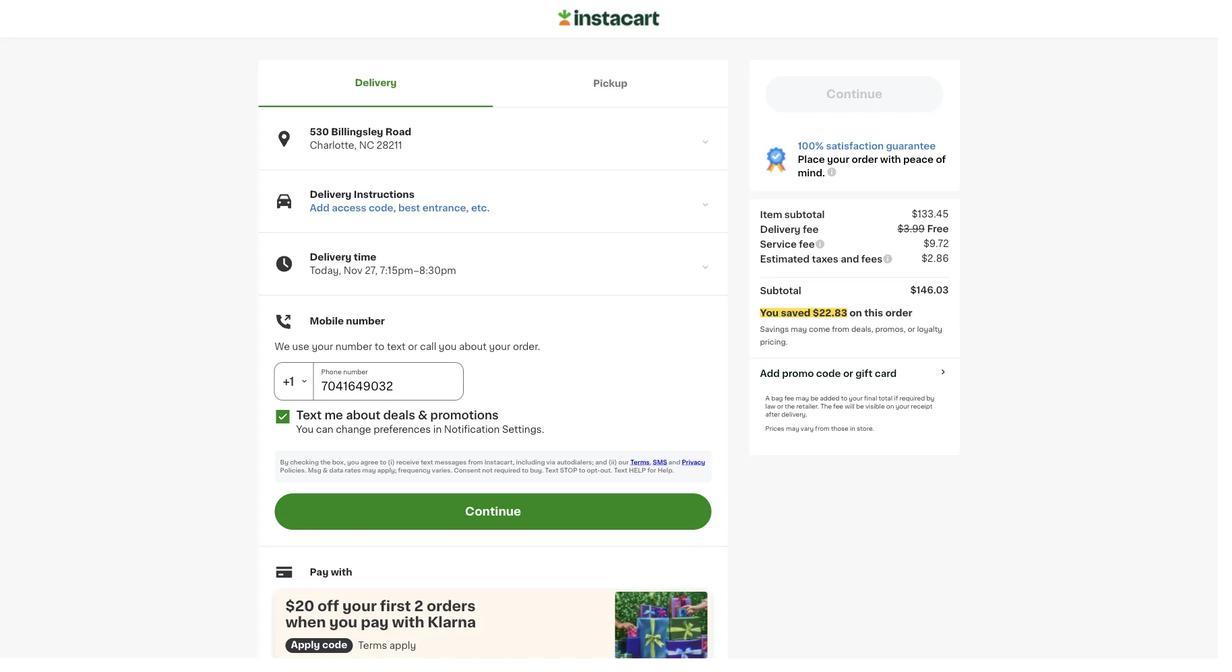 Task type: vqa. For each thing, say whether or not it's contained in the screenshot.
Chicken
no



Task type: describe. For each thing, give the bounding box(es) containing it.
service
[[760, 240, 797, 249]]

required inside by checking the box, you agree to (i) receive text messages from instacart, including via autodialers; and (ii) our terms , sms and privacy policies. msg & data rates may apply; frequency varies. consent not required to buy. text stop to opt-out. text help for help.
[[494, 468, 521, 474]]

buy.
[[530, 468, 544, 474]]

billingsley
[[331, 127, 383, 137]]

to inside a bag fee may be added to your final total if required by law or the retailer. the fee will be visible on your receipt after delivery.
[[841, 396, 847, 402]]

by
[[280, 460, 288, 466]]

peace
[[903, 155, 934, 164]]

we
[[275, 342, 290, 352]]

& inside text me about deals & promotions you can change preferences in notification settings.
[[418, 410, 428, 422]]

apply code
[[291, 641, 347, 651]]

may inside a bag fee may be added to your final total if required by law or the retailer. the fee will be visible on your receipt after delivery.
[[796, 396, 809, 402]]

530
[[310, 127, 329, 137]]

place your order with peace of mind.
[[798, 155, 946, 178]]

home image
[[559, 8, 660, 28]]

messages
[[435, 460, 467, 466]]

our
[[619, 460, 629, 466]]

to down including
[[522, 468, 528, 474]]

by
[[927, 396, 935, 402]]

savings may come from deals, promos, or loyalty pricing.
[[760, 326, 944, 346]]

access
[[332, 204, 366, 213]]

on inside a bag fee may be added to your final total if required by law or the retailer. the fee will be visible on your receipt after delivery.
[[886, 404, 894, 410]]

1 horizontal spatial text
[[545, 468, 559, 474]]

100% satisfaction guarantee
[[798, 142, 936, 151]]

item
[[760, 210, 782, 219]]

2 horizontal spatial text
[[614, 468, 628, 474]]

satisfaction
[[826, 142, 884, 151]]

your inside the place your order with peace of mind.
[[827, 155, 849, 164]]

we use your number to text or call you about your order.
[[275, 342, 540, 352]]

(ii)
[[609, 460, 617, 466]]

add promo code or gift card button
[[760, 367, 897, 381]]

apply
[[291, 641, 320, 651]]

or inside a bag fee may be added to your final total if required by law or the retailer. the fee will be visible on your receipt after delivery.
[[777, 404, 783, 410]]

total
[[879, 396, 893, 402]]

with inside $20 off your first 2 orders when you pay with klarna
[[392, 616, 424, 630]]

bag
[[771, 396, 783, 402]]

of
[[936, 155, 946, 164]]

$2.86
[[922, 254, 949, 263]]

agree
[[360, 460, 378, 466]]

store.
[[857, 426, 874, 432]]

your right use
[[312, 342, 333, 352]]

may down delivery.
[[786, 426, 799, 432]]

entrance,
[[422, 204, 469, 213]]

vary
[[801, 426, 814, 432]]

7:15pm–8:30pm
[[380, 266, 456, 276]]

loyalty
[[917, 326, 942, 333]]

$3.99
[[898, 224, 925, 234]]

delivery time image
[[699, 262, 712, 274]]

order inside the place your order with peace of mind.
[[852, 155, 878, 164]]

including
[[516, 460, 545, 466]]

delivery fee
[[760, 225, 819, 234]]

via
[[546, 460, 555, 466]]

a bag fee may be added to your final total if required by law or the retailer. the fee will be visible on your receipt after delivery.
[[765, 396, 935, 418]]

28211
[[377, 141, 402, 150]]

charlotte,
[[310, 141, 357, 150]]

prices may vary from those in store.
[[765, 426, 874, 432]]

law
[[765, 404, 776, 410]]

will
[[845, 404, 855, 410]]

first
[[380, 600, 411, 614]]

this
[[864, 308, 883, 318]]

0 horizontal spatial with
[[331, 568, 352, 578]]

after
[[765, 412, 780, 418]]

help
[[629, 468, 646, 474]]

frequency
[[398, 468, 431, 474]]

fee left will
[[833, 404, 843, 410]]

may inside by checking the box, you agree to (i) receive text messages from instacart, including via autodialers; and (ii) our terms , sms and privacy policies. msg & data rates may apply; frequency varies. consent not required to buy. text stop to opt-out. text help for help.
[[362, 468, 376, 474]]

delivery for delivery instructions add access code, best entrance, etc.
[[310, 190, 352, 200]]

when
[[285, 616, 326, 630]]

receipt
[[911, 404, 933, 410]]

27,
[[365, 266, 378, 276]]

you inside by checking the box, you agree to (i) receive text messages from instacart, including via autodialers; and (ii) our terms , sms and privacy policies. msg & data rates may apply; frequency varies. consent not required to buy. text stop to opt-out. text help for help.
[[347, 460, 359, 466]]

order.
[[513, 342, 540, 352]]

from for those
[[815, 426, 830, 432]]

to up the 'phone number' telephone field
[[375, 342, 385, 352]]

text me about deals & promotions you can change preferences in notification settings.
[[296, 410, 544, 435]]

1 vertical spatial be
[[856, 404, 864, 410]]

guarantee
[[886, 142, 936, 151]]

0 horizontal spatial and
[[595, 460, 607, 466]]

checking
[[290, 460, 319, 466]]

best
[[398, 204, 420, 213]]

Select a country button
[[275, 363, 313, 400]]

from for deals,
[[832, 326, 850, 333]]

0 vertical spatial you
[[760, 308, 779, 318]]

privacy
[[682, 460, 705, 466]]

$22.83
[[813, 308, 847, 318]]

promotions
[[430, 410, 499, 422]]

preferences
[[374, 425, 431, 435]]

saved
[[781, 308, 811, 318]]

delivery time today, nov 27, 7:15pm–8:30pm
[[310, 253, 456, 276]]

2 horizontal spatial and
[[841, 255, 859, 264]]

road
[[385, 127, 411, 137]]

text inside by checking the box, you agree to (i) receive text messages from instacart, including via autodialers; and (ii) our terms , sms and privacy policies. msg & data rates may apply; frequency varies. consent not required to buy. text stop to opt-out. text help for help.
[[421, 460, 433, 466]]

,
[[650, 460, 651, 466]]

& inside by checking the box, you agree to (i) receive text messages from instacart, including via autodialers; and (ii) our terms , sms and privacy policies. msg & data rates may apply; frequency varies. consent not required to buy. text stop to opt-out. text help for help.
[[323, 468, 328, 474]]

privacy link
[[682, 460, 705, 466]]

terms apply
[[358, 642, 416, 651]]

your left order.
[[489, 342, 511, 352]]

pay with
[[310, 568, 352, 578]]



Task type: locate. For each thing, give the bounding box(es) containing it.
terms inside by checking the box, you agree to (i) receive text messages from instacart, including via autodialers; and (ii) our terms , sms and privacy policies. msg & data rates may apply; frequency varies. consent not required to buy. text stop to opt-out. text help for help.
[[630, 460, 650, 466]]

to left (i)
[[380, 460, 386, 466]]

required up receipt
[[900, 396, 925, 402]]

0 vertical spatial with
[[880, 155, 901, 164]]

mobile number
[[310, 317, 385, 326]]

you saved $22.83 on this order
[[760, 308, 912, 318]]

you inside $20 off your first 2 orders when you pay with klarna
[[329, 616, 358, 630]]

or
[[908, 326, 915, 333], [408, 342, 418, 352], [843, 369, 853, 379], [777, 404, 783, 410]]

pay
[[310, 568, 329, 578]]

0 horizontal spatial add
[[310, 204, 329, 213]]

nc
[[359, 141, 374, 150]]

add left access
[[310, 204, 329, 213]]

0 vertical spatial terms
[[630, 460, 650, 466]]

help.
[[658, 468, 674, 474]]

may up the retailer.
[[796, 396, 809, 402]]

you inside text me about deals & promotions you can change preferences in notification settings.
[[296, 425, 314, 435]]

delivery inside button
[[355, 78, 397, 88]]

1 horizontal spatial code
[[816, 369, 841, 379]]

out.
[[600, 468, 613, 474]]

0 vertical spatial be
[[811, 396, 819, 402]]

0 vertical spatial on
[[850, 308, 862, 318]]

savings
[[760, 326, 789, 333]]

free
[[927, 224, 949, 234]]

be up the retailer.
[[811, 396, 819, 402]]

the left box,
[[320, 460, 331, 466]]

in down promotions at the bottom
[[433, 425, 442, 435]]

can
[[316, 425, 333, 435]]

fee down subtotal
[[803, 225, 819, 234]]

delivery address image
[[699, 136, 712, 148]]

1 vertical spatial the
[[320, 460, 331, 466]]

text
[[387, 342, 406, 352], [421, 460, 433, 466]]

1 horizontal spatial text
[[421, 460, 433, 466]]

& right msg
[[323, 468, 328, 474]]

you right call
[[439, 342, 457, 352]]

continue button
[[275, 494, 712, 531]]

or left call
[[408, 342, 418, 352]]

0 horizontal spatial on
[[850, 308, 862, 318]]

required
[[900, 396, 925, 402], [494, 468, 521, 474]]

0 vertical spatial number
[[346, 317, 385, 326]]

1 vertical spatial from
[[815, 426, 830, 432]]

0 vertical spatial order
[[852, 155, 878, 164]]

100%
[[798, 142, 824, 151]]

terms up the help
[[630, 460, 650, 466]]

and left fees
[[841, 255, 859, 264]]

delivery inside delivery time today, nov 27, 7:15pm–8:30pm
[[310, 253, 352, 262]]

0 vertical spatial code
[[816, 369, 841, 379]]

or inside savings may come from deals, promos, or loyalty pricing.
[[908, 326, 915, 333]]

1 horizontal spatial terms
[[630, 460, 650, 466]]

1 vertical spatial code
[[322, 641, 347, 651]]

on
[[850, 308, 862, 318], [886, 404, 894, 410]]

1 horizontal spatial add
[[760, 369, 780, 379]]

2 vertical spatial with
[[392, 616, 424, 630]]

card
[[875, 369, 897, 379]]

0 vertical spatial required
[[900, 396, 925, 402]]

2
[[414, 600, 423, 614]]

0 horizontal spatial the
[[320, 460, 331, 466]]

with
[[880, 155, 901, 164], [331, 568, 352, 578], [392, 616, 424, 630]]

gift
[[856, 369, 873, 379]]

you up savings
[[760, 308, 779, 318]]

text up frequency
[[421, 460, 433, 466]]

delivery for delivery
[[355, 78, 397, 88]]

0 vertical spatial about
[[459, 342, 487, 352]]

opt-
[[587, 468, 600, 474]]

in left store.
[[850, 426, 855, 432]]

required inside a bag fee may be added to your final total if required by law or the retailer. the fee will be visible on your receipt after delivery.
[[900, 396, 925, 402]]

1 horizontal spatial from
[[815, 426, 830, 432]]

1 horizontal spatial &
[[418, 410, 428, 422]]

your up pay
[[342, 600, 377, 614]]

0 horizontal spatial from
[[468, 460, 483, 466]]

number down mobile number
[[336, 342, 372, 352]]

your up more info about 100% satisfaction guarantee image
[[827, 155, 849, 164]]

0 vertical spatial text
[[387, 342, 406, 352]]

the inside a bag fee may be added to your final total if required by law or the retailer. the fee will be visible on your receipt after delivery.
[[785, 404, 795, 410]]

pickup button
[[493, 60, 728, 107]]

required down instacart,
[[494, 468, 521, 474]]

on down total
[[886, 404, 894, 410]]

1 horizontal spatial you
[[760, 308, 779, 318]]

0 vertical spatial you
[[439, 342, 457, 352]]

0 vertical spatial the
[[785, 404, 795, 410]]

more info about 100% satisfaction guarantee image
[[826, 167, 837, 178]]

you
[[760, 308, 779, 318], [296, 425, 314, 435]]

530 billingsley road charlotte, nc 28211
[[310, 127, 411, 150]]

fees
[[861, 255, 883, 264]]

consent
[[454, 468, 481, 474]]

1 vertical spatial about
[[346, 410, 380, 422]]

delivery for delivery fee
[[760, 225, 801, 234]]

1 vertical spatial with
[[331, 568, 352, 578]]

delivery up billingsley
[[355, 78, 397, 88]]

sms link
[[653, 460, 667, 466]]

text down via
[[545, 468, 559, 474]]

text inside text me about deals & promotions you can change preferences in notification settings.
[[296, 410, 322, 422]]

fee right bag
[[784, 396, 794, 402]]

about up change
[[346, 410, 380, 422]]

0 horizontal spatial &
[[323, 468, 328, 474]]

stop
[[560, 468, 577, 474]]

notification
[[444, 425, 500, 435]]

text left call
[[387, 342, 406, 352]]

and up help.
[[669, 460, 680, 466]]

the
[[821, 404, 832, 410]]

prices
[[765, 426, 784, 432]]

policies.
[[280, 468, 306, 474]]

with down 2
[[392, 616, 424, 630]]

be
[[811, 396, 819, 402], [856, 404, 864, 410]]

be right will
[[856, 404, 864, 410]]

subtotal
[[785, 210, 825, 219]]

the up delivery.
[[785, 404, 795, 410]]

or down bag
[[777, 404, 783, 410]]

or left loyalty
[[908, 326, 915, 333]]

1 vertical spatial number
[[336, 342, 372, 352]]

1 horizontal spatial be
[[856, 404, 864, 410]]

about right call
[[459, 342, 487, 352]]

by checking the box, you agree to (i) receive text messages from instacart, including via autodialers; and (ii) our terms , sms and privacy policies. msg & data rates may apply; frequency varies. consent not required to buy. text stop to opt-out. text help for help.
[[280, 460, 705, 474]]

terms link
[[630, 460, 650, 466]]

text up can on the bottom of the page
[[296, 410, 322, 422]]

1 vertical spatial &
[[323, 468, 328, 474]]

to up will
[[841, 396, 847, 402]]

1 horizontal spatial on
[[886, 404, 894, 410]]

etc.
[[471, 204, 490, 213]]

0 horizontal spatial be
[[811, 396, 819, 402]]

you left can on the bottom of the page
[[296, 425, 314, 435]]

1 vertical spatial text
[[421, 460, 433, 466]]

may down the saved at the right of page
[[791, 326, 807, 333]]

about
[[459, 342, 487, 352], [346, 410, 380, 422]]

in inside text me about deals & promotions you can change preferences in notification settings.
[[433, 425, 442, 435]]

text down our
[[614, 468, 628, 474]]

retailer.
[[797, 404, 819, 410]]

me
[[325, 410, 343, 422]]

come
[[809, 326, 830, 333]]

0 horizontal spatial required
[[494, 468, 521, 474]]

service fee
[[760, 240, 815, 249]]

1 vertical spatial you
[[296, 425, 314, 435]]

and
[[841, 255, 859, 264], [595, 460, 607, 466], [669, 460, 680, 466]]

1 vertical spatial on
[[886, 404, 894, 410]]

instacart,
[[484, 460, 515, 466]]

with inside the place your order with peace of mind.
[[880, 155, 901, 164]]

deals
[[383, 410, 415, 422]]

promos,
[[875, 326, 906, 333]]

from right vary
[[815, 426, 830, 432]]

0 vertical spatial &
[[418, 410, 428, 422]]

your up will
[[849, 396, 863, 402]]

your down if
[[896, 404, 909, 410]]

about inside text me about deals & promotions you can change preferences in notification settings.
[[346, 410, 380, 422]]

pricing.
[[760, 338, 788, 346]]

you down off
[[329, 616, 358, 630]]

off
[[318, 600, 339, 614]]

code inside button
[[816, 369, 841, 379]]

terms down pay
[[358, 642, 387, 651]]

settings.
[[502, 425, 544, 435]]

add inside "delivery instructions add access code, best entrance, etc."
[[310, 204, 329, 213]]

delivery up service
[[760, 225, 801, 234]]

or left gift
[[843, 369, 853, 379]]

1 vertical spatial terms
[[358, 642, 387, 651]]

1 vertical spatial add
[[760, 369, 780, 379]]

1 horizontal spatial in
[[850, 426, 855, 432]]

you
[[439, 342, 457, 352], [347, 460, 359, 466], [329, 616, 358, 630]]

final
[[864, 396, 877, 402]]

autodialers;
[[557, 460, 594, 466]]

from inside savings may come from deals, promos, or loyalty pricing.
[[832, 326, 850, 333]]

the
[[785, 404, 795, 410], [320, 460, 331, 466]]

or inside button
[[843, 369, 853, 379]]

$133.45
[[912, 209, 949, 219]]

use
[[292, 342, 309, 352]]

0 horizontal spatial terms
[[358, 642, 387, 651]]

visible
[[866, 404, 885, 410]]

number right mobile on the top of page
[[346, 317, 385, 326]]

add up a
[[760, 369, 780, 379]]

msg
[[308, 468, 321, 474]]

1 horizontal spatial order
[[885, 308, 912, 318]]

to
[[375, 342, 385, 352], [841, 396, 847, 402], [380, 460, 386, 466], [522, 468, 528, 474], [579, 468, 585, 474]]

$9.72
[[923, 239, 949, 248]]

1 horizontal spatial about
[[459, 342, 487, 352]]

delivery
[[355, 78, 397, 88], [310, 190, 352, 200], [760, 225, 801, 234], [310, 253, 352, 262]]

fee
[[803, 225, 819, 234], [799, 240, 815, 249], [784, 396, 794, 402], [833, 404, 843, 410]]

& right deals
[[418, 410, 428, 422]]

1 horizontal spatial and
[[669, 460, 680, 466]]

text
[[296, 410, 322, 422], [545, 468, 559, 474], [614, 468, 628, 474]]

1 horizontal spatial with
[[392, 616, 424, 630]]

delivery button
[[259, 60, 493, 107]]

delivery up access
[[310, 190, 352, 200]]

nov
[[344, 266, 362, 276]]

pay
[[361, 616, 389, 630]]

call
[[420, 342, 436, 352]]

code
[[816, 369, 841, 379], [322, 641, 347, 651]]

to down autodialers;
[[579, 468, 585, 474]]

2 vertical spatial from
[[468, 460, 483, 466]]

order up the promos,
[[885, 308, 912, 318]]

1 vertical spatial you
[[347, 460, 359, 466]]

0 horizontal spatial you
[[296, 425, 314, 435]]

2 horizontal spatial from
[[832, 326, 850, 333]]

may down agree
[[362, 468, 376, 474]]

order down 100% satisfaction guarantee
[[852, 155, 878, 164]]

your inside $20 off your first 2 orders when you pay with klarna
[[342, 600, 377, 614]]

from inside by checking the box, you agree to (i) receive text messages from instacart, including via autodialers; and (ii) our terms , sms and privacy policies. msg & data rates may apply; frequency varies. consent not required to buy. text stop to opt-out. text help for help.
[[468, 460, 483, 466]]

0 horizontal spatial text
[[296, 410, 322, 422]]

receive
[[396, 460, 419, 466]]

number
[[346, 317, 385, 326], [336, 342, 372, 352]]

and up out.
[[595, 460, 607, 466]]

1 vertical spatial required
[[494, 468, 521, 474]]

add
[[310, 204, 329, 213], [760, 369, 780, 379]]

delivery inside "delivery instructions add access code, best entrance, etc."
[[310, 190, 352, 200]]

1 vertical spatial order
[[885, 308, 912, 318]]

your
[[827, 155, 849, 164], [312, 342, 333, 352], [489, 342, 511, 352], [849, 396, 863, 402], [896, 404, 909, 410], [342, 600, 377, 614]]

2 horizontal spatial with
[[880, 155, 901, 164]]

with right pay
[[331, 568, 352, 578]]

1 horizontal spatial the
[[785, 404, 795, 410]]

fee up estimated taxes and fees
[[799, 240, 815, 249]]

delivery instructions image
[[699, 199, 712, 211]]

Phone number telephone field
[[313, 363, 463, 400]]

delivery for delivery time today, nov 27, 7:15pm–8:30pm
[[310, 253, 352, 262]]

0 horizontal spatial in
[[433, 425, 442, 435]]

0 horizontal spatial text
[[387, 342, 406, 352]]

on up deals,
[[850, 308, 862, 318]]

apply;
[[377, 468, 397, 474]]

delivery up the today,
[[310, 253, 352, 262]]

from up 'consent'
[[468, 460, 483, 466]]

0 horizontal spatial order
[[852, 155, 878, 164]]

0 vertical spatial add
[[310, 204, 329, 213]]

code right apply
[[322, 641, 347, 651]]

0 vertical spatial from
[[832, 326, 850, 333]]

may inside savings may come from deals, promos, or loyalty pricing.
[[791, 326, 807, 333]]

subtotal
[[760, 286, 801, 296]]

2 vertical spatial you
[[329, 616, 358, 630]]

code up added
[[816, 369, 841, 379]]

(i)
[[388, 460, 395, 466]]

from down you saved $22.83 on this order
[[832, 326, 850, 333]]

you up rates
[[347, 460, 359, 466]]

the inside by checking the box, you agree to (i) receive text messages from instacart, including via autodialers; and (ii) our terms , sms and privacy policies. msg & data rates may apply; frequency varies. consent not required to buy. text stop to opt-out. text help for help.
[[320, 460, 331, 466]]

place
[[798, 155, 825, 164]]

with down "guarantee"
[[880, 155, 901, 164]]

0 horizontal spatial about
[[346, 410, 380, 422]]

1 horizontal spatial required
[[900, 396, 925, 402]]

rates
[[345, 468, 361, 474]]

add inside button
[[760, 369, 780, 379]]

if
[[894, 396, 898, 402]]

0 horizontal spatial code
[[322, 641, 347, 651]]



